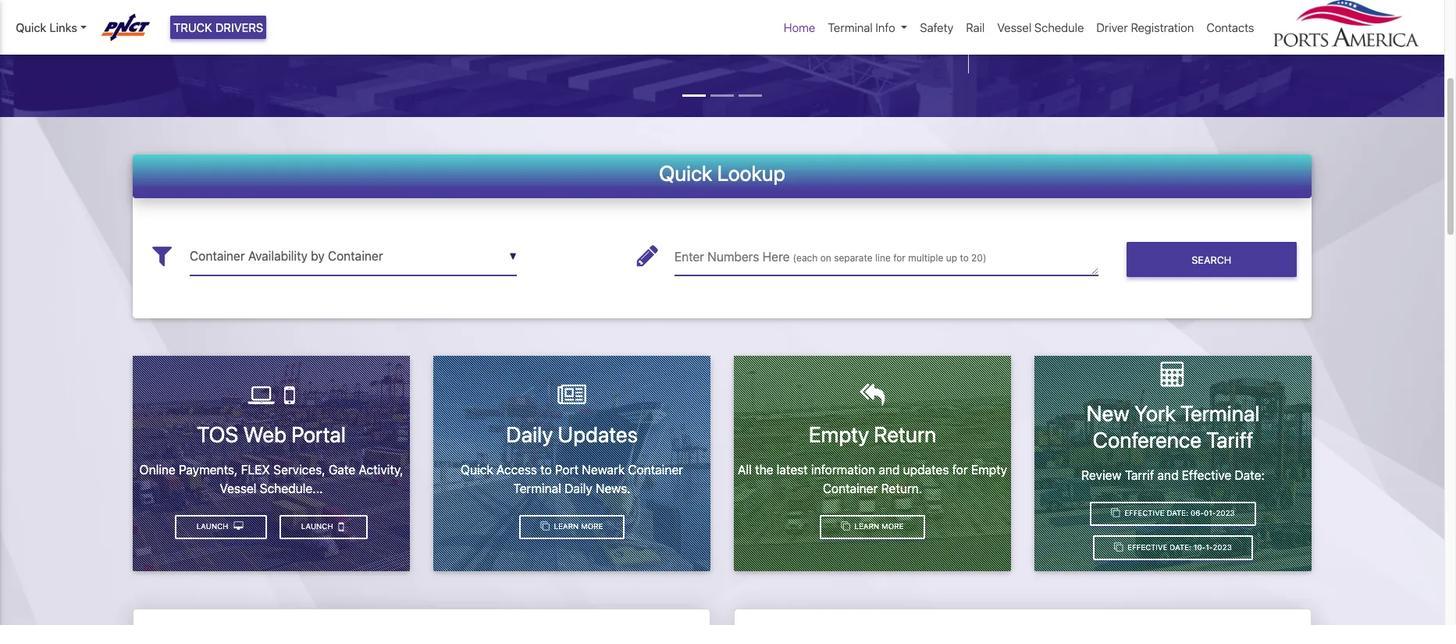 Task type: describe. For each thing, give the bounding box(es) containing it.
effective date: 06-01-2023
[[1123, 509, 1235, 518]]

mobile image
[[338, 521, 344, 533]]

effective for effective date: 06-01-2023
[[1125, 509, 1165, 518]]

0 vertical spatial terminal
[[828, 20, 873, 34]]

01-
[[1204, 509, 1216, 518]]

clone image for effective date: 10-1-2023
[[1115, 543, 1123, 552]]

safety
[[920, 20, 954, 34]]

multiple
[[908, 252, 944, 264]]

flex
[[241, 463, 270, 477]]

services,
[[273, 463, 325, 477]]

review
[[1082, 468, 1122, 482]]

tarrif
[[1125, 468, 1154, 482]]

2023 for 1-
[[1213, 544, 1232, 552]]

to inside the enter numbers here (each on separate line for multiple up to 20)
[[960, 252, 969, 264]]

quick access to port newark container terminal daily news.
[[461, 463, 683, 496]]

numbers
[[708, 250, 759, 264]]

web
[[243, 422, 286, 447]]

2023 for 01-
[[1216, 509, 1235, 518]]

daily updates
[[506, 422, 638, 447]]

learn more for return
[[853, 523, 904, 531]]

online
[[139, 463, 176, 477]]

learn more link for return
[[820, 515, 925, 540]]

daily inside quick access to port newark container terminal daily news.
[[565, 482, 592, 496]]

vessel inside online payments, flex services, gate activity, vessel schedule...
[[220, 481, 257, 496]]

new
[[1087, 401, 1130, 427]]

income
[[857, 40, 898, 54]]

▼
[[509, 251, 517, 263]]

0 horizontal spatial empty
[[809, 422, 869, 447]]

business income
[[805, 40, 898, 54]]

terminal inside quick access to port newark container terminal daily news.
[[513, 482, 561, 496]]

tos web portal
[[197, 422, 346, 447]]

0 vertical spatial effective
[[1182, 468, 1232, 482]]

driver registration link
[[1090, 12, 1201, 43]]

(each
[[793, 252, 818, 264]]

contacts link
[[1201, 12, 1261, 43]]

date: for 1-
[[1170, 544, 1192, 552]]

contacts
[[1207, 20, 1255, 34]]

clone image for new york terminal conference tariff
[[1111, 509, 1120, 518]]

truck drivers
[[173, 20, 263, 34]]

rail
[[966, 20, 985, 34]]

conference
[[1093, 427, 1202, 453]]

home
[[784, 20, 816, 34]]

clone image for daily updates
[[541, 523, 550, 531]]

launch for "desktop" icon
[[197, 523, 231, 531]]

lookup
[[717, 161, 786, 186]]

safety link
[[914, 12, 960, 43]]

all
[[738, 463, 752, 477]]

return
[[874, 422, 936, 447]]

enter numbers here (each on separate line for multiple up to 20)
[[675, 250, 987, 264]]

learn for updates
[[554, 523, 579, 531]]

06-
[[1191, 509, 1204, 518]]

effective date: 10-1-2023 link
[[1093, 536, 1254, 561]]

1-
[[1206, 544, 1213, 552]]

effective date: 10-1-2023
[[1126, 544, 1232, 552]]

tax revenue
[[1052, 40, 1122, 54]]

up
[[946, 252, 957, 264]]

gate
[[329, 463, 355, 477]]

1 launch link from the left
[[280, 515, 368, 540]]

all the latest information and updates for empty container return.
[[738, 463, 1007, 496]]

quick lookup
[[659, 161, 786, 186]]

clone image for learn more
[[841, 523, 850, 531]]

port
[[555, 463, 579, 477]]

schedule...
[[260, 481, 323, 496]]

vessel schedule
[[997, 20, 1084, 34]]

launch for mobile image
[[301, 523, 335, 531]]

driver registration
[[1097, 20, 1194, 34]]

quick links link
[[16, 19, 86, 36]]

1 horizontal spatial and
[[1158, 468, 1179, 482]]



Task type: vqa. For each thing, say whether or not it's contained in the screenshot.
"safety"
yes



Task type: locate. For each thing, give the bounding box(es) containing it.
effective down effective date: 06-01-2023 link
[[1128, 544, 1168, 552]]

terminal info
[[828, 20, 895, 34]]

online payments, flex services, gate activity, vessel schedule...
[[139, 463, 403, 496]]

1 vertical spatial container
[[823, 482, 878, 496]]

1 horizontal spatial empty
[[971, 463, 1007, 477]]

1 horizontal spatial launch link
[[280, 515, 368, 540]]

date: down tariff
[[1235, 468, 1265, 482]]

quick left links
[[16, 20, 46, 34]]

0 horizontal spatial learn
[[554, 523, 579, 531]]

terminal info link
[[822, 12, 914, 43]]

learn for return
[[855, 523, 880, 531]]

0 vertical spatial clone image
[[1111, 509, 1120, 518]]

tos
[[197, 422, 238, 447]]

payments,
[[179, 463, 238, 477]]

schedule
[[1035, 20, 1084, 34]]

0 vertical spatial container
[[628, 463, 683, 477]]

date: left 10-
[[1170, 544, 1192, 552]]

truck drivers link
[[170, 16, 267, 39]]

0 horizontal spatial more
[[581, 523, 603, 531]]

launch link down schedule...
[[280, 515, 368, 540]]

terminal down access
[[513, 482, 561, 496]]

0 vertical spatial to
[[960, 252, 969, 264]]

0 vertical spatial empty
[[809, 422, 869, 447]]

container up news.
[[628, 463, 683, 477]]

0 horizontal spatial clone image
[[541, 523, 550, 531]]

1 more from the left
[[581, 523, 603, 531]]

information
[[811, 463, 876, 477]]

launch left mobile image
[[301, 523, 335, 531]]

access
[[497, 463, 537, 477]]

effective
[[1182, 468, 1232, 482], [1125, 509, 1165, 518], [1128, 544, 1168, 552]]

quick for quick links
[[16, 20, 46, 34]]

and inside all the latest information and updates for empty container return.
[[879, 463, 900, 477]]

launch link down payments,
[[175, 515, 267, 540]]

0 horizontal spatial daily
[[506, 422, 553, 447]]

return.
[[881, 482, 922, 496]]

2023
[[1216, 509, 1235, 518], [1213, 544, 1232, 552]]

1 vertical spatial daily
[[565, 482, 592, 496]]

portal
[[291, 422, 346, 447]]

1 horizontal spatial learn more
[[853, 523, 904, 531]]

for right line
[[893, 252, 906, 264]]

learn down all the latest information and updates for empty container return.
[[855, 523, 880, 531]]

0 horizontal spatial launch
[[197, 523, 231, 531]]

0 horizontal spatial and
[[879, 463, 900, 477]]

tax
[[1052, 40, 1071, 54]]

search
[[1192, 254, 1232, 266]]

terminal inside new york terminal conference tariff
[[1181, 401, 1260, 427]]

learn more down return.
[[853, 523, 904, 531]]

clone image
[[841, 523, 850, 531], [1115, 543, 1123, 552]]

quick
[[16, 20, 46, 34], [659, 161, 713, 186], [461, 463, 493, 477]]

clone image inside effective date: 10-1-2023 link
[[1115, 543, 1123, 552]]

1 vertical spatial 2023
[[1213, 544, 1232, 552]]

1 horizontal spatial clone image
[[1111, 509, 1120, 518]]

clone image down review on the bottom right of the page
[[1111, 509, 1120, 518]]

line
[[875, 252, 891, 264]]

newark
[[582, 463, 625, 477]]

learn down quick access to port newark container terminal daily news.
[[554, 523, 579, 531]]

empty right updates
[[971, 463, 1007, 477]]

date:
[[1235, 468, 1265, 482], [1167, 509, 1189, 518], [1170, 544, 1192, 552]]

2023 right 10-
[[1213, 544, 1232, 552]]

learn more link down quick access to port newark container terminal daily news.
[[519, 515, 625, 540]]

1 horizontal spatial for
[[952, 463, 968, 477]]

1 learn more from the left
[[552, 523, 603, 531]]

here
[[763, 250, 790, 264]]

container inside quick access to port newark container terminal daily news.
[[628, 463, 683, 477]]

search button
[[1127, 242, 1297, 277]]

daily down port
[[565, 482, 592, 496]]

2 vertical spatial date:
[[1170, 544, 1192, 552]]

quick inside "quick links" link
[[16, 20, 46, 34]]

learn
[[554, 523, 579, 531], [855, 523, 880, 531]]

date: left 06-
[[1167, 509, 1189, 518]]

for right updates
[[952, 463, 968, 477]]

news.
[[596, 482, 631, 496]]

tariff
[[1207, 427, 1254, 453]]

and up return.
[[879, 463, 900, 477]]

1 horizontal spatial container
[[823, 482, 878, 496]]

0 vertical spatial vessel
[[997, 20, 1032, 34]]

rail link
[[960, 12, 991, 43]]

separate
[[834, 252, 873, 264]]

learn more link down all the latest information and updates for empty container return.
[[820, 515, 925, 540]]

home link
[[778, 12, 822, 43]]

1 vertical spatial empty
[[971, 463, 1007, 477]]

learn more down quick access to port newark container terminal daily news.
[[552, 523, 603, 531]]

vessel schedule link
[[991, 12, 1090, 43]]

0 vertical spatial quick
[[16, 20, 46, 34]]

more for return
[[882, 523, 904, 531]]

1 horizontal spatial vessel
[[997, 20, 1032, 34]]

0 horizontal spatial container
[[628, 463, 683, 477]]

quick left lookup
[[659, 161, 713, 186]]

daily
[[506, 422, 553, 447], [565, 482, 592, 496]]

1 horizontal spatial terminal
[[828, 20, 873, 34]]

0 vertical spatial daily
[[506, 422, 553, 447]]

None text field
[[190, 238, 517, 276], [675, 238, 1098, 276], [190, 238, 517, 276], [675, 238, 1098, 276]]

learn more link
[[519, 515, 625, 540], [820, 515, 925, 540]]

business
[[805, 40, 854, 54]]

more down return.
[[882, 523, 904, 531]]

enter
[[675, 250, 704, 264]]

0 horizontal spatial clone image
[[841, 523, 850, 531]]

0 horizontal spatial terminal
[[513, 482, 561, 496]]

to
[[960, 252, 969, 264], [541, 463, 552, 477]]

and
[[879, 463, 900, 477], [1158, 468, 1179, 482]]

empty return
[[809, 422, 936, 447]]

2 launch from the left
[[197, 523, 231, 531]]

drivers
[[215, 20, 263, 34]]

effective date: 06-01-2023 link
[[1090, 502, 1257, 527]]

container down information
[[823, 482, 878, 496]]

info
[[876, 20, 895, 34]]

effective down tarrif
[[1125, 509, 1165, 518]]

clone image inside learn more link
[[541, 523, 550, 531]]

launch left "desktop" icon
[[197, 523, 231, 531]]

2 learn more link from the left
[[820, 515, 925, 540]]

0 horizontal spatial launch link
[[175, 515, 267, 540]]

quick links
[[16, 20, 77, 34]]

0 vertical spatial clone image
[[841, 523, 850, 531]]

links
[[49, 20, 77, 34]]

activity,
[[359, 463, 403, 477]]

0 horizontal spatial vessel
[[220, 481, 257, 496]]

clone image down all the latest information and updates for empty container return.
[[841, 523, 850, 531]]

learn more for updates
[[552, 523, 603, 531]]

quick for quick lookup
[[659, 161, 713, 186]]

1 learn more link from the left
[[519, 515, 625, 540]]

0 vertical spatial date:
[[1235, 468, 1265, 482]]

york
[[1134, 401, 1176, 427]]

effective for effective date: 10-1-2023
[[1128, 544, 1168, 552]]

more down news.
[[581, 523, 603, 531]]

1 horizontal spatial to
[[960, 252, 969, 264]]

2023 right 06-
[[1216, 509, 1235, 518]]

1 vertical spatial quick
[[659, 161, 713, 186]]

1 vertical spatial vessel
[[220, 481, 257, 496]]

terminal up tariff
[[1181, 401, 1260, 427]]

to inside quick access to port newark container terminal daily news.
[[541, 463, 552, 477]]

clone image down quick access to port newark container terminal daily news.
[[541, 523, 550, 531]]

0 vertical spatial 2023
[[1216, 509, 1235, 518]]

to left port
[[541, 463, 552, 477]]

container
[[628, 463, 683, 477], [823, 482, 878, 496]]

1 vertical spatial date:
[[1167, 509, 1189, 518]]

0 horizontal spatial learn more
[[552, 523, 603, 531]]

empty
[[809, 422, 869, 447], [971, 463, 1007, 477]]

launch link
[[280, 515, 368, 540], [175, 515, 267, 540]]

clone image inside effective date: 06-01-2023 link
[[1111, 509, 1120, 518]]

welcome to port newmark container terminal image
[[0, 0, 1445, 204]]

clone image left effective date: 10-1-2023
[[1115, 543, 1123, 552]]

effective up 01-
[[1182, 468, 1232, 482]]

1 horizontal spatial launch
[[301, 523, 335, 531]]

2 vertical spatial quick
[[461, 463, 493, 477]]

launch
[[301, 523, 335, 531], [197, 523, 231, 531]]

for inside the enter numbers here (each on separate line for multiple up to 20)
[[893, 252, 906, 264]]

1 horizontal spatial more
[[882, 523, 904, 531]]

new york terminal conference tariff
[[1087, 401, 1260, 453]]

1 launch from the left
[[301, 523, 335, 531]]

container inside all the latest information and updates for empty container return.
[[823, 482, 878, 496]]

2 learn from the left
[[855, 523, 880, 531]]

and right tarrif
[[1158, 468, 1179, 482]]

1 vertical spatial for
[[952, 463, 968, 477]]

1 vertical spatial to
[[541, 463, 552, 477]]

the
[[755, 463, 774, 477]]

truck
[[173, 20, 212, 34]]

1 vertical spatial effective
[[1125, 509, 1165, 518]]

quick inside quick access to port newark container terminal daily news.
[[461, 463, 493, 477]]

2 more from the left
[[882, 523, 904, 531]]

updates
[[903, 463, 949, 477]]

desktop image
[[234, 523, 243, 531]]

clone image inside learn more link
[[841, 523, 850, 531]]

daily up access
[[506, 422, 553, 447]]

1 vertical spatial clone image
[[1115, 543, 1123, 552]]

registration
[[1131, 20, 1194, 34]]

on
[[820, 252, 831, 264]]

1 horizontal spatial clone image
[[1115, 543, 1123, 552]]

driver
[[1097, 20, 1128, 34]]

0 vertical spatial for
[[893, 252, 906, 264]]

2 vertical spatial terminal
[[513, 482, 561, 496]]

terminal up business income
[[828, 20, 873, 34]]

2 horizontal spatial quick
[[659, 161, 713, 186]]

quick for quick access to port newark container terminal daily news.
[[461, 463, 493, 477]]

1 learn from the left
[[554, 523, 579, 531]]

empty inside all the latest information and updates for empty container return.
[[971, 463, 1007, 477]]

0 horizontal spatial for
[[893, 252, 906, 264]]

vessel right rail at the top right of page
[[997, 20, 1032, 34]]

review tarrif and effective date:
[[1082, 468, 1265, 482]]

clone image
[[1111, 509, 1120, 518], [541, 523, 550, 531]]

empty up information
[[809, 422, 869, 447]]

0 horizontal spatial quick
[[16, 20, 46, 34]]

2 horizontal spatial terminal
[[1181, 401, 1260, 427]]

updates
[[558, 422, 638, 447]]

for
[[893, 252, 906, 264], [952, 463, 968, 477]]

20)
[[972, 252, 987, 264]]

10-
[[1194, 544, 1206, 552]]

learn more
[[552, 523, 603, 531], [853, 523, 904, 531]]

quick left access
[[461, 463, 493, 477]]

2 vertical spatial effective
[[1128, 544, 1168, 552]]

1 vertical spatial clone image
[[541, 523, 550, 531]]

2 launch link from the left
[[175, 515, 267, 540]]

more for updates
[[581, 523, 603, 531]]

vessel
[[997, 20, 1032, 34], [220, 481, 257, 496]]

0 horizontal spatial learn more link
[[519, 515, 625, 540]]

0 horizontal spatial to
[[541, 463, 552, 477]]

1 horizontal spatial learn
[[855, 523, 880, 531]]

1 horizontal spatial learn more link
[[820, 515, 925, 540]]

latest
[[777, 463, 808, 477]]

learn more link for updates
[[519, 515, 625, 540]]

to right up
[[960, 252, 969, 264]]

revenue
[[1074, 40, 1122, 54]]

2 learn more from the left
[[853, 523, 904, 531]]

1 vertical spatial terminal
[[1181, 401, 1260, 427]]

1 horizontal spatial daily
[[565, 482, 592, 496]]

date: for 01-
[[1167, 509, 1189, 518]]

1 horizontal spatial quick
[[461, 463, 493, 477]]

vessel down the "flex"
[[220, 481, 257, 496]]

for inside all the latest information and updates for empty container return.
[[952, 463, 968, 477]]

terminal
[[828, 20, 873, 34], [1181, 401, 1260, 427], [513, 482, 561, 496]]



